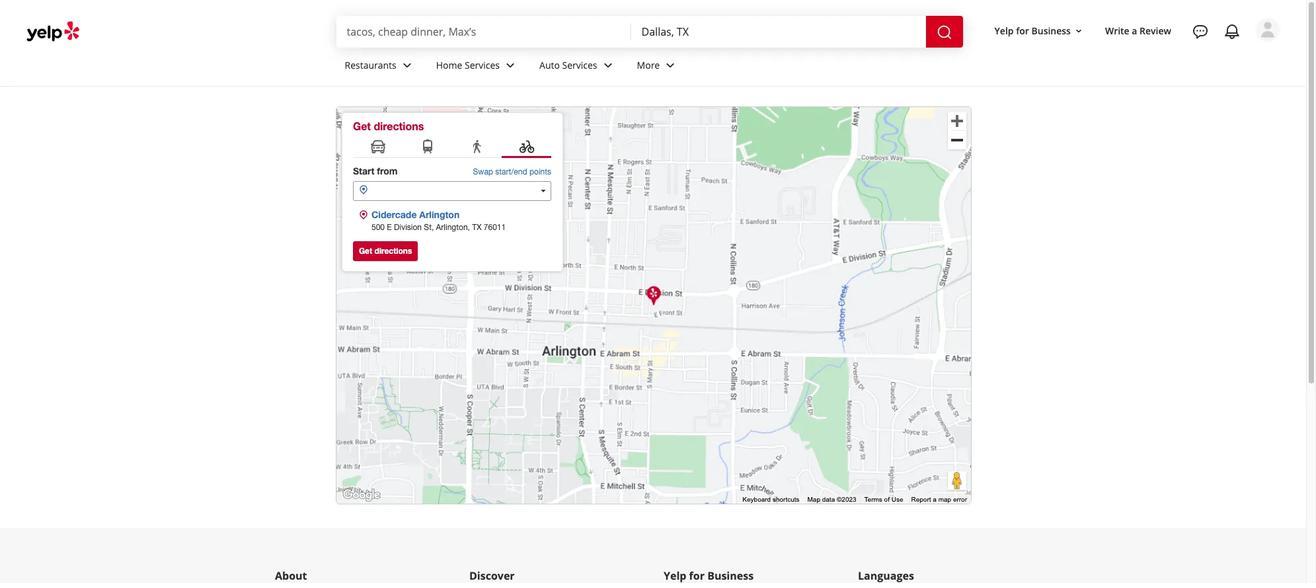 Task type: vqa. For each thing, say whether or not it's contained in the screenshot.
RECOMMEND
no



Task type: describe. For each thing, give the bounding box(es) containing it.
0 vertical spatial get
[[353, 120, 371, 132]]

yelp
[[995, 24, 1014, 37]]

cidercade
[[372, 209, 417, 220]]

home services
[[436, 59, 500, 71]]

write a review
[[1105, 24, 1172, 37]]

keyboard
[[743, 496, 771, 503]]

st,
[[424, 223, 434, 232]]

cidercade arlington 500 e division st, arlington, tx 76011
[[372, 209, 506, 232]]

©2023
[[837, 496, 857, 503]]

report a map error
[[911, 496, 967, 503]]

Find text field
[[347, 24, 620, 39]]

get directions inside 'get directions' button
[[359, 246, 412, 256]]

directions inside button
[[375, 246, 412, 256]]

public transit element
[[419, 139, 435, 156]]

of
[[884, 496, 890, 503]]

home services link
[[426, 48, 529, 86]]

walking image
[[469, 139, 485, 156]]

get inside button
[[359, 246, 372, 256]]

report
[[911, 496, 931, 503]]

error
[[953, 496, 967, 503]]

tx
[[472, 223, 482, 232]]

a for write
[[1132, 24, 1137, 37]]

division
[[394, 223, 422, 232]]

map
[[808, 496, 820, 503]]

more
[[637, 59, 660, 71]]

terms of use link
[[864, 496, 903, 503]]

yelp for business
[[995, 24, 1071, 37]]

business
[[1032, 24, 1071, 37]]

500
[[372, 223, 385, 232]]

keyboard shortcuts button
[[743, 495, 800, 505]]

cycling element
[[519, 139, 535, 156]]

swap
[[473, 167, 493, 177]]

terms of use
[[864, 496, 903, 503]]

auto
[[540, 59, 560, 71]]

e
[[387, 223, 392, 232]]

business categories element
[[334, 48, 1280, 86]]

24 chevron down v2 image
[[399, 57, 415, 73]]

yelp for business button
[[989, 19, 1089, 43]]

more link
[[626, 48, 689, 86]]

swap start/end points
[[473, 167, 551, 177]]

user actions element
[[984, 17, 1298, 98]]

arlington,
[[436, 223, 470, 232]]

data
[[822, 496, 835, 503]]

keyboard shortcuts
[[743, 496, 800, 503]]

auto services link
[[529, 48, 626, 86]]

0 vertical spatial directions
[[374, 120, 424, 132]]

driving element
[[370, 139, 386, 156]]

points
[[529, 167, 551, 177]]

google image
[[340, 487, 383, 504]]

public transit image
[[419, 139, 435, 156]]

terms
[[864, 496, 882, 503]]

76011
[[484, 223, 506, 232]]

start/end
[[495, 167, 527, 177]]

write a review link
[[1100, 19, 1177, 43]]

Near text field
[[642, 24, 915, 39]]

write
[[1105, 24, 1130, 37]]



Task type: locate. For each thing, give the bounding box(es) containing it.
services for home services
[[465, 59, 500, 71]]

map data ©2023
[[808, 496, 857, 503]]

none field find
[[347, 24, 620, 39]]

24 chevron down v2 image
[[502, 57, 518, 73], [600, 57, 616, 73], [663, 57, 678, 73]]

1 horizontal spatial 24 chevron down v2 image
[[600, 57, 616, 73]]

24 chevron down v2 image for home services
[[502, 57, 518, 73]]

start
[[353, 165, 374, 177]]

2 none field from the left
[[642, 24, 915, 39]]

arlington
[[419, 209, 460, 220]]

24 chevron down v2 image left auto
[[502, 57, 518, 73]]

start from
[[353, 165, 398, 177]]

None text field
[[353, 181, 551, 201]]

0 horizontal spatial 24 chevron down v2 image
[[502, 57, 518, 73]]

3 24 chevron down v2 image from the left
[[663, 57, 678, 73]]

24 chevron down v2 image right auto services
[[600, 57, 616, 73]]

notifications image
[[1224, 24, 1240, 40]]

for
[[1016, 24, 1029, 37]]

directions down e
[[375, 246, 412, 256]]

get up driving element in the top of the page
[[353, 120, 371, 132]]

restaurants
[[345, 59, 396, 71]]

cidercade arlington link
[[372, 209, 460, 220]]

tab list
[[353, 137, 551, 158]]

report a map error link
[[911, 496, 967, 503]]

swap start/end points link
[[473, 167, 551, 178]]

0 horizontal spatial a
[[933, 496, 937, 503]]

map
[[939, 496, 951, 503]]

1 vertical spatial get directions
[[359, 246, 412, 256]]

a for report
[[933, 496, 937, 503]]

driving image
[[370, 139, 386, 156]]

1 vertical spatial get
[[359, 246, 372, 256]]

directions up the 'driving' icon
[[374, 120, 424, 132]]

brad k. image
[[1256, 18, 1280, 42]]

None field
[[347, 24, 620, 39], [642, 24, 915, 39]]

get directions down e
[[359, 246, 412, 256]]

None search field
[[336, 16, 966, 48]]

1 horizontal spatial none field
[[642, 24, 915, 39]]

review
[[1140, 24, 1172, 37]]

none field up business categories element at the top
[[642, 24, 915, 39]]

24 chevron down v2 image inside auto services link
[[600, 57, 616, 73]]

shortcuts
[[773, 496, 800, 503]]

1 horizontal spatial services
[[562, 59, 597, 71]]

0 horizontal spatial services
[[465, 59, 500, 71]]

1 services from the left
[[465, 59, 500, 71]]

use
[[892, 496, 903, 503]]

cidercade arlington image
[[646, 284, 662, 305]]

1 none field from the left
[[347, 24, 620, 39]]

services
[[465, 59, 500, 71], [562, 59, 597, 71]]

get directions up driving element in the top of the page
[[353, 120, 424, 132]]

1 horizontal spatial a
[[1132, 24, 1137, 37]]

24 chevron down v2 image for more
[[663, 57, 678, 73]]

get
[[353, 120, 371, 132], [359, 246, 372, 256]]

search image
[[937, 24, 952, 40]]

get directions
[[353, 120, 424, 132], [359, 246, 412, 256]]

2 horizontal spatial 24 chevron down v2 image
[[663, 57, 678, 73]]

1 24 chevron down v2 image from the left
[[502, 57, 518, 73]]

a left map
[[933, 496, 937, 503]]

16 chevron down v2 image
[[1074, 26, 1084, 36]]

2 services from the left
[[562, 59, 597, 71]]

1 vertical spatial a
[[933, 496, 937, 503]]

from
[[377, 165, 398, 177]]

24 chevron down v2 image inside more link
[[663, 57, 678, 73]]

messages image
[[1193, 24, 1209, 40]]

a
[[1132, 24, 1137, 37], [933, 496, 937, 503]]

auto services
[[540, 59, 597, 71]]

services for auto services
[[562, 59, 597, 71]]

0 vertical spatial get directions
[[353, 120, 424, 132]]

walking element
[[469, 139, 485, 156]]

none field up home services link
[[347, 24, 620, 39]]

home
[[436, 59, 462, 71]]

24 chevron down v2 image right "more"
[[663, 57, 678, 73]]

0 horizontal spatial none field
[[347, 24, 620, 39]]

1 vertical spatial directions
[[375, 246, 412, 256]]

directions
[[374, 120, 424, 132], [375, 246, 412, 256]]

a right write
[[1132, 24, 1137, 37]]

cycling image
[[519, 139, 535, 156]]

restaurants link
[[334, 48, 426, 86]]

get directions button
[[353, 241, 418, 261]]

24 chevron down v2 image for auto services
[[600, 57, 616, 73]]

map region
[[229, 83, 1076, 583]]

services right auto
[[562, 59, 597, 71]]

2 24 chevron down v2 image from the left
[[600, 57, 616, 73]]

get down 500
[[359, 246, 372, 256]]

24 chevron down v2 image inside home services link
[[502, 57, 518, 73]]

services right home
[[465, 59, 500, 71]]

none field near
[[642, 24, 915, 39]]

0 vertical spatial a
[[1132, 24, 1137, 37]]



